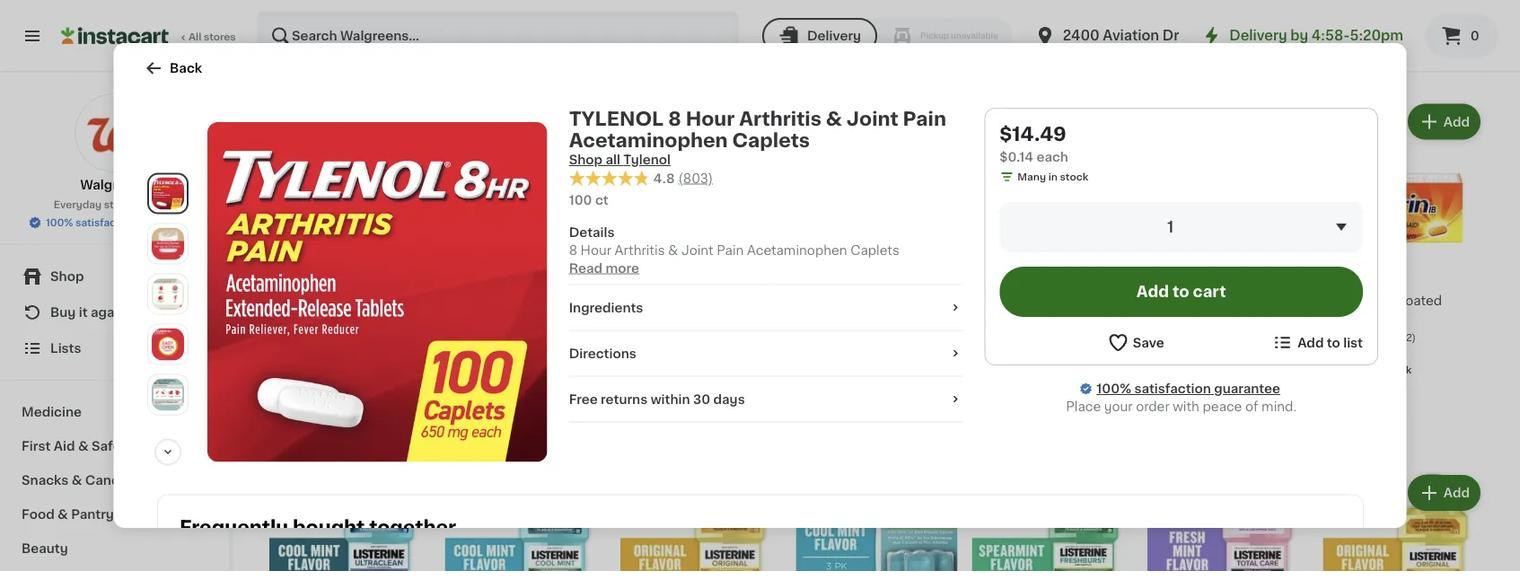 Task type: describe. For each thing, give the bounding box(es) containing it.
acetaminophen for tylenol 8 hour arthritis & joint pain acetaminophen caplets shop all tylenol
[[569, 131, 728, 150]]

2400 aviation dr
[[1064, 29, 1180, 42]]

save
[[1133, 336, 1164, 349]]

& inside motrin ib liquid gels, ibuprofen 200 mg, pain & fever relief
[[1299, 313, 1309, 325]]

extra inside tylenol extra strength pain reliever & sleep aid caplets
[[508, 295, 541, 307]]

2 7 from the left
[[982, 271, 994, 290]]

it
[[79, 306, 88, 319]]

24 ct for 7
[[972, 365, 998, 375]]

gels,
[[1262, 295, 1294, 307]]

aviation
[[1104, 29, 1160, 42]]

again
[[91, 306, 126, 319]]

1 7 from the left
[[455, 271, 467, 290]]

0 vertical spatial (803)
[[678, 172, 713, 184]]

many for 14
[[287, 383, 316, 393]]

100% satisfaction guarantee inside button
[[46, 218, 190, 228]]

7 49
[[982, 271, 1009, 290]]

joint for details 8 hour arthritis & joint pain acetaminophen caplets read more
[[681, 244, 713, 257]]

bought
[[292, 518, 365, 537]]

first aid & safety link
[[11, 429, 218, 464]]

details
[[569, 226, 614, 239]]

order
[[1136, 401, 1170, 413]]

directions button
[[569, 345, 963, 363]]

& inside details 8 hour arthritis & joint pain acetaminophen caplets read more
[[668, 244, 678, 257]]

$0.14
[[1000, 151, 1034, 164]]

tylenol
[[623, 154, 671, 166]]

many for 15
[[1166, 383, 1194, 393]]

stock up 30
[[681, 383, 710, 393]]

frequently
[[179, 518, 288, 537]]

your
[[1104, 401, 1133, 413]]

many for 13
[[1342, 365, 1370, 375]]

aid inside $ 15 tylenol extra strength pain reliever & sleep aid caplets
[[758, 313, 778, 325]]

everyday
[[54, 200, 102, 210]]

many for 7
[[463, 383, 492, 393]]

ib for 13
[[1380, 295, 1393, 307]]

$ inside $ 15 tylenol extra strength pain reliever & sleep aid caplets
[[624, 272, 631, 282]]

mg inside tylenol extra strength caplets with 500 mg acetaminophen
[[1086, 313, 1106, 325]]

free returns within 30 days
[[569, 393, 745, 406]]

all stores
[[189, 32, 236, 42]]

relief inside motrin ib liquid gels, ibuprofen 200 mg, pain & fever relief
[[1186, 331, 1222, 343]]

prices
[[133, 200, 165, 210]]

(378)
[[512, 350, 537, 360]]

$ 13 99
[[1327, 271, 1370, 290]]

15 for $ 15 tylenol extra strength pain reliever & sleep aid caplets
[[631, 271, 652, 290]]

$14.49 $0.14 each
[[1000, 124, 1069, 164]]

frequently bought together
[[179, 518, 456, 537]]

joint for tylenol 8 hour arthritis & joint pain acetaminophen caplets
[[283, 313, 315, 325]]

tylenol 8 hour arthritis & joint pain acetaminophen caplets shop all tylenol
[[569, 109, 946, 166]]

each
[[1037, 151, 1069, 164]]

walgreens link
[[75, 93, 154, 194]]

ct for 13
[[1344, 347, 1355, 357]]

0 horizontal spatial (803)
[[336, 350, 363, 360]]

100 for 14
[[270, 365, 288, 375]]

all
[[189, 32, 201, 42]]

all stores link
[[61, 11, 237, 61]]

8 for tylenol 8 hour arthritis & joint pain acetaminophen caplets
[[333, 295, 341, 307]]

snacks
[[22, 474, 69, 487]]

$ for 15
[[1152, 272, 1158, 282]]

delivery button
[[763, 18, 878, 54]]

30
[[693, 393, 710, 406]]

together
[[369, 518, 456, 537]]

49 for 15
[[1181, 272, 1195, 282]]

add to cart
[[1137, 284, 1226, 300]]

enlarge tylenol 8 hour arthritis & joint pain acetaminophen caplets hero (opens in a new tab) image
[[151, 177, 184, 210]]

reliever inside $ 15 tylenol extra strength pain reliever & sleep aid caplets
[[651, 313, 702, 325]]

0 vertical spatial 100
[[569, 194, 592, 206]]

extra inside 14 tylenol extra strength caplets with 500 mg acetaminophen
[[860, 295, 892, 307]]

stock down each
[[1060, 172, 1089, 182]]

first aid & safety
[[22, 440, 134, 453]]

caplets inside 14 tylenol extra strength caplets with 500 mg acetaminophen
[[797, 313, 846, 325]]

99
[[1357, 272, 1370, 282]]

49 for 7
[[469, 272, 482, 282]]

80 ct
[[1148, 365, 1175, 375]]

many down "$0.14"
[[1018, 172, 1046, 182]]

guarantee inside button
[[138, 218, 190, 228]]

pain inside $ 15 tylenol extra strength pain reliever & sleep aid caplets
[[621, 313, 648, 325]]

caplets inside $ 15 tylenol extra strength pain reliever & sleep aid caplets
[[621, 331, 670, 343]]

shop inside tylenol 8 hour arthritis & joint pain acetaminophen caplets shop all tylenol
[[569, 154, 602, 166]]

medicine
[[22, 406, 82, 419]]

motrin for 15
[[1148, 295, 1201, 307]]

8 for details 8 hour arthritis & joint pain acetaminophen caplets read more
[[569, 244, 577, 257]]

$ 15 tylenol extra strength pain reliever & sleep aid caplets
[[621, 271, 778, 343]]

adult pain relief
[[270, 57, 434, 76]]

tylenol for tylenol 8 hour arthritis & joint pain acetaminophen caplets
[[270, 295, 330, 307]]

details 8 hour arthritis & joint pain acetaminophen caplets read more
[[569, 226, 900, 275]]

adult
[[270, 57, 323, 76]]

everyday store prices link
[[54, 198, 175, 212]]

everyday store prices
[[54, 200, 165, 210]]

100% inside button
[[46, 218, 73, 228]]

4:58-
[[1312, 29, 1351, 42]]

80
[[1148, 365, 1162, 375]]

tylenol 8 hour arthritis & joint pain acetaminophen caplets
[[270, 295, 429, 343]]

days
[[713, 393, 745, 406]]

peace
[[1203, 401, 1242, 413]]

read more button
[[569, 259, 639, 277]]

acetaminophen inside 14 tylenol extra strength caplets with 500 mg acetaminophen
[[797, 331, 897, 343]]

caplets inside motrin ib coated caplets
[[1324, 313, 1373, 325]]

hour for tylenol 8 hour arthritis & joint pain acetaminophen caplets shop all tylenol
[[686, 109, 735, 128]]

more
[[606, 262, 639, 275]]

walgreens
[[80, 179, 149, 191]]

all
[[605, 154, 620, 166]]

ib for 15
[[1204, 295, 1217, 307]]

arthritis for tylenol 8 hour arthritis & joint pain acetaminophen caplets
[[378, 295, 429, 307]]

acetaminophen for tylenol 8 hour arthritis & joint pain acetaminophen caplets
[[270, 331, 370, 343]]

in for 13
[[1372, 365, 1382, 375]]

5:20pm
[[1351, 29, 1404, 42]]

100% inside 'link'
[[1097, 383, 1131, 395]]

100 ct for 14
[[270, 365, 301, 375]]

caplets inside tylenol 8 hour arthritis & joint pain acetaminophen caplets
[[373, 331, 422, 343]]

lists link
[[11, 331, 218, 367]]

buy
[[50, 306, 76, 319]]

guarantee inside 'link'
[[1214, 383, 1281, 395]]

4.8
[[653, 172, 675, 184]]

14 tylenol extra strength caplets with 500 mg acetaminophen
[[797, 271, 950, 343]]

stock for 13
[[1384, 365, 1412, 375]]

delivery by 4:58-5:20pm
[[1230, 29, 1404, 42]]

free
[[569, 393, 598, 406]]

stock for 15
[[1208, 383, 1237, 393]]

beauty link
[[11, 532, 218, 566]]

pain inside motrin ib liquid gels, ibuprofen 200 mg, pain & fever relief
[[1268, 313, 1295, 325]]

add inside add to list button
[[1298, 336, 1324, 349]]

& inside tylenol 8 hour arthritis & joint pain acetaminophen caplets
[[270, 313, 280, 325]]

place your order with peace of mind.
[[1066, 401, 1297, 413]]

coated
[[1396, 295, 1443, 307]]

0 vertical spatial relief
[[375, 57, 434, 76]]

13
[[1334, 271, 1355, 290]]

1 field
[[1000, 202, 1363, 252]]

0 button
[[1426, 14, 1499, 57]]

save button
[[1107, 331, 1164, 354]]

tylenol extra strength caplets with 500 mg acetaminophen
[[972, 295, 1126, 343]]

caplets inside tylenol extra strength pain reliever & sleep aid caplets
[[445, 331, 494, 343]]

& left candy
[[72, 474, 82, 487]]

dr
[[1163, 29, 1180, 42]]

beauty
[[22, 543, 68, 555]]

100% satisfaction guarantee button
[[28, 212, 201, 230]]

$ for 13
[[1327, 272, 1334, 282]]

2400 aviation dr button
[[1035, 11, 1180, 61]]

(452)
[[1390, 332, 1417, 342]]

store
[[104, 200, 130, 210]]

tylenol for tylenol extra strength caplets with 500 mg acetaminophen
[[972, 295, 1032, 307]]

ct for 7
[[461, 365, 471, 375]]

pain inside tylenol 8 hour arthritis & joint pain acetaminophen caplets
[[318, 313, 345, 325]]

walgreens logo image
[[75, 93, 154, 172]]

shop inside shop "link"
[[50, 270, 84, 283]]

1 horizontal spatial 100% satisfaction guarantee
[[1097, 383, 1281, 395]]

pain inside tylenol 8 hour arthritis & joint pain acetaminophen caplets shop all tylenol
[[903, 109, 946, 128]]

service type group
[[763, 18, 1013, 54]]



Task type: locate. For each thing, give the bounding box(es) containing it.
safety
[[92, 440, 134, 453]]

$ 15 49
[[1152, 271, 1195, 290]]

many down "list"
[[1342, 365, 1370, 375]]

1 reliever from the left
[[475, 313, 526, 325]]

instacart logo image
[[61, 25, 169, 47]]

14 up ingredients button
[[807, 271, 829, 290]]

ib inside motrin ib liquid gels, ibuprofen 200 mg, pain & fever relief
[[1204, 295, 1217, 307]]

joint inside tylenol 8 hour arthritis & joint pain acetaminophen caplets shop all tylenol
[[847, 109, 898, 128]]

0 horizontal spatial satisfaction
[[76, 218, 136, 228]]

motrin inside motrin ib coated caplets
[[1324, 295, 1377, 307]]

many in stock up within
[[639, 383, 710, 393]]

1 15 from the left
[[631, 271, 652, 290]]

2 vertical spatial hour
[[344, 295, 375, 307]]

1 horizontal spatial reliever
[[651, 313, 702, 325]]

1 horizontal spatial shop
[[569, 154, 602, 166]]

1 horizontal spatial satisfaction
[[1135, 383, 1211, 395]]

0 vertical spatial joint
[[847, 109, 898, 128]]

to
[[1173, 284, 1190, 300], [1327, 336, 1341, 349]]

cart
[[1193, 284, 1226, 300]]

tylenol down $ 7 49
[[445, 295, 505, 307]]

caplets
[[732, 131, 810, 150], [850, 244, 900, 257], [797, 313, 846, 325], [972, 313, 1021, 325], [1324, 313, 1373, 325], [373, 331, 422, 343], [445, 331, 494, 343], [621, 331, 670, 343]]

guarantee
[[138, 218, 190, 228], [1214, 383, 1281, 395]]

joint up $ 15 tylenol extra strength pain reliever & sleep aid caplets
[[681, 244, 713, 257]]

shop left all
[[569, 154, 602, 166]]

0 horizontal spatial joint
[[283, 313, 315, 325]]

sleep inside $ 15 tylenol extra strength pain reliever & sleep aid caplets
[[719, 313, 754, 325]]

0 horizontal spatial reliever
[[475, 313, 526, 325]]

0 horizontal spatial 15
[[631, 271, 652, 290]]

directions
[[569, 347, 636, 360]]

0 horizontal spatial sleep
[[543, 313, 579, 325]]

tylenol for tylenol extra strength pain reliever & sleep aid caplets
[[445, 295, 505, 307]]

many in stock down "list"
[[1342, 365, 1412, 375]]

0 vertical spatial to
[[1173, 284, 1190, 300]]

$ up ingredients
[[624, 272, 631, 282]]

enlarge tylenol 8 hour arthritis & joint pain acetaminophen caplets angle_top (opens in a new tab) image
[[151, 378, 184, 411]]

tylenol down $ 14 49
[[270, 295, 330, 307]]

49 inside $ 14 49
[[303, 272, 317, 282]]

mg inside 14 tylenol extra strength caplets with 500 mg acetaminophen
[[910, 313, 930, 325]]

many in stock for 7
[[463, 383, 534, 393]]

2 vertical spatial 100
[[270, 365, 288, 375]]

add
[[390, 115, 416, 128], [566, 115, 592, 128], [742, 115, 768, 128], [917, 115, 944, 128], [1444, 115, 1471, 128], [1137, 284, 1169, 300], [1298, 336, 1324, 349], [390, 487, 416, 499], [566, 487, 592, 499], [742, 487, 768, 499], [917, 487, 944, 499], [1093, 487, 1119, 499], [1269, 487, 1295, 499], [1444, 487, 1471, 499]]

100 ct up the 'mouthwash'
[[270, 365, 301, 375]]

0 horizontal spatial motrin
[[1148, 295, 1201, 307]]

product group containing 13
[[1324, 100, 1485, 380]]

(803) button
[[678, 169, 713, 187]]

14 inside 14 tylenol extra strength caplets with 500 mg acetaminophen
[[807, 271, 829, 290]]

1 horizontal spatial mg
[[1086, 313, 1106, 325]]

stock up the 'mouthwash'
[[330, 383, 358, 393]]

acetaminophen for details 8 hour arthritis & joint pain acetaminophen caplets read more
[[747, 244, 847, 257]]

2 reliever from the left
[[651, 313, 702, 325]]

motrin up ibuprofen
[[1148, 295, 1201, 307]]

0
[[1471, 30, 1480, 42]]

in down tylenol extra strength pain reliever & sleep aid caplets
[[494, 383, 503, 393]]

stock down the (452)
[[1384, 365, 1412, 375]]

satisfaction inside 'link'
[[1135, 383, 1211, 395]]

0 horizontal spatial guarantee
[[138, 218, 190, 228]]

5 $ from the left
[[1327, 272, 1334, 282]]

2 14 from the left
[[807, 271, 829, 290]]

1 24 ct from the left
[[445, 365, 471, 375]]

$ left 99
[[1327, 272, 1334, 282]]

buy it again link
[[11, 295, 218, 331]]

49 inside $ 15 49
[[1181, 272, 1195, 282]]

to left "list"
[[1327, 336, 1341, 349]]

with inside tylenol extra strength caplets with 500 mg acetaminophen
[[1025, 313, 1053, 325]]

1 vertical spatial hour
[[580, 244, 611, 257]]

motrin down $ 13 99
[[1324, 295, 1377, 307]]

enlarge tylenol 8 hour arthritis & joint pain acetaminophen caplets angle_left (opens in a new tab) image
[[151, 228, 184, 260]]

1 horizontal spatial delivery
[[1230, 29, 1288, 42]]

1 horizontal spatial 500
[[1057, 313, 1082, 325]]

1 vertical spatial 8
[[569, 244, 577, 257]]

0 vertical spatial hour
[[686, 109, 735, 128]]

extra inside $ 15 tylenol extra strength pain reliever & sleep aid caplets
[[684, 295, 717, 307]]

hour inside tylenol 8 hour arthritis & joint pain acetaminophen caplets
[[344, 295, 375, 307]]

reliever inside tylenol extra strength pain reliever & sleep aid caplets
[[475, 313, 526, 325]]

delivery for delivery
[[808, 30, 862, 42]]

arthritis inside details 8 hour arthritis & joint pain acetaminophen caplets read more
[[614, 244, 665, 257]]

2 mg from the left
[[1086, 313, 1106, 325]]

in for 7
[[494, 383, 503, 393]]

pain inside tylenol extra strength pain reliever & sleep aid caplets
[[445, 313, 472, 325]]

$ inside $ 7 49
[[449, 272, 455, 282]]

8 inside details 8 hour arthritis & joint pain acetaminophen caplets read more
[[569, 244, 577, 257]]

0 vertical spatial 100% satisfaction guarantee
[[46, 218, 190, 228]]

satisfaction inside button
[[76, 218, 136, 228]]

2 extra from the left
[[684, 295, 717, 307]]

100% up your
[[1097, 383, 1131, 395]]

1 horizontal spatial aid
[[582, 313, 602, 325]]

8
[[668, 109, 681, 128], [569, 244, 577, 257], [333, 295, 341, 307]]

0 horizontal spatial to
[[1173, 284, 1190, 300]]

ingredients button
[[569, 299, 963, 317]]

acetaminophen down details button
[[747, 244, 847, 257]]

2 horizontal spatial joint
[[847, 109, 898, 128]]

many in stock up with
[[1166, 383, 1237, 393]]

24 ct down tylenol extra strength pain reliever & sleep aid caplets
[[445, 365, 471, 375]]

1 sleep from the left
[[543, 313, 579, 325]]

3 extra from the left
[[860, 295, 892, 307]]

1 horizontal spatial motrin
[[1324, 295, 1377, 307]]

1 vertical spatial joint
[[681, 244, 713, 257]]

8 inside tylenol 8 hour arthritis & joint pain acetaminophen caplets
[[333, 295, 341, 307]]

add to cart button
[[1000, 267, 1363, 317]]

1 vertical spatial 100% satisfaction guarantee
[[1097, 383, 1281, 395]]

hour inside tylenol 8 hour arthritis & joint pain acetaminophen caplets shop all tylenol
[[686, 109, 735, 128]]

stock down (378)
[[506, 383, 534, 393]]

many in stock for 14
[[287, 383, 358, 393]]

strength inside 14 tylenol extra strength caplets with 500 mg acetaminophen
[[895, 295, 950, 307]]

★★★★★
[[569, 170, 650, 186], [569, 170, 650, 186], [1324, 330, 1387, 342], [1324, 330, 1387, 342], [270, 348, 332, 360], [270, 348, 332, 360], [445, 348, 508, 360], [445, 348, 508, 360], [621, 348, 684, 360], [621, 348, 684, 360], [972, 348, 1035, 360], [972, 348, 1035, 360], [1148, 348, 1211, 360], [1148, 348, 1211, 360]]

& up (378)
[[530, 313, 540, 325]]

0 horizontal spatial ib
[[1204, 295, 1217, 307]]

add to list button
[[1272, 331, 1363, 354]]

1 horizontal spatial ib
[[1380, 295, 1393, 307]]

0 horizontal spatial mg
[[910, 313, 930, 325]]

0 horizontal spatial relief
[[375, 57, 434, 76]]

list
[[1344, 336, 1363, 349]]

guarantee up of
[[1214, 383, 1281, 395]]

strength
[[544, 295, 599, 307], [720, 295, 775, 307], [895, 295, 950, 307], [1071, 295, 1126, 307]]

8 inside tylenol 8 hour arthritis & joint pain acetaminophen caplets shop all tylenol
[[668, 109, 681, 128]]

tylenol inside tylenol 8 hour arthritis & joint pain acetaminophen caplets shop all tylenol
[[569, 109, 664, 128]]

joint down $ 14 49
[[283, 313, 315, 325]]

pantry
[[71, 508, 114, 521]]

ct down tylenol 8 hour arthritis & joint pain acetaminophen caplets
[[290, 365, 301, 375]]

2 horizontal spatial arthritis
[[739, 109, 822, 128]]

motrin ib coated caplets
[[1324, 295, 1443, 325]]

2 vertical spatial 8
[[333, 295, 341, 307]]

1 horizontal spatial with
[[1025, 313, 1053, 325]]

0 vertical spatial guarantee
[[138, 218, 190, 228]]

& down $ 14 49
[[270, 313, 280, 325]]

15 up ibuprofen
[[1158, 271, 1179, 290]]

2 24 ct from the left
[[972, 365, 998, 375]]

1 vertical spatial (803)
[[336, 350, 363, 360]]

100 ct for 13
[[1324, 347, 1355, 357]]

many in stock for 13
[[1342, 365, 1412, 375]]

1 49 from the left
[[303, 272, 317, 282]]

$ inside $ 14 49
[[273, 272, 280, 282]]

$14.49
[[1000, 124, 1067, 143]]

1 horizontal spatial 24
[[972, 365, 985, 375]]

within
[[651, 393, 690, 406]]

2 49 from the left
[[469, 272, 482, 282]]

arthritis for details 8 hour arthritis & joint pain acetaminophen caplets read more
[[614, 244, 665, 257]]

&
[[826, 109, 842, 128], [668, 244, 678, 257], [270, 313, 280, 325], [530, 313, 540, 325], [705, 313, 715, 325], [1299, 313, 1309, 325], [78, 440, 89, 453], [72, 474, 82, 487], [58, 508, 68, 521]]

snacks & candy
[[22, 474, 128, 487]]

reliever
[[475, 313, 526, 325], [651, 313, 702, 325]]

tylenol inside $ 15 tylenol extra strength pain reliever & sleep aid caplets
[[621, 295, 681, 307]]

acetaminophen up directions button
[[797, 331, 897, 343]]

1 horizontal spatial joint
[[681, 244, 713, 257]]

ct for 14
[[290, 365, 301, 375]]

food & pantry link
[[11, 498, 218, 532]]

pain
[[328, 57, 371, 76], [903, 109, 946, 128], [717, 244, 744, 257], [318, 313, 345, 325], [445, 313, 472, 325], [621, 313, 648, 325], [1268, 313, 1295, 325]]

many in stock
[[1018, 172, 1089, 182], [1342, 365, 1412, 375], [287, 383, 358, 393], [463, 383, 534, 393], [639, 383, 710, 393], [1166, 383, 1237, 393]]

0 horizontal spatial 100 ct
[[270, 365, 301, 375]]

to for list
[[1327, 336, 1341, 349]]

100 for 13
[[1324, 347, 1342, 357]]

product group
[[270, 100, 431, 398], [445, 100, 607, 398], [621, 100, 782, 398], [797, 100, 958, 377], [972, 100, 1134, 377], [1148, 100, 1309, 398], [1324, 100, 1485, 380], [270, 472, 431, 571], [445, 472, 607, 571], [621, 472, 782, 571], [797, 472, 958, 571], [972, 472, 1134, 571], [1148, 472, 1309, 571], [1324, 472, 1485, 571]]

4 $ from the left
[[1152, 272, 1158, 282]]

2 horizontal spatial 8
[[668, 109, 681, 128]]

1 horizontal spatial guarantee
[[1214, 383, 1281, 395]]

1 horizontal spatial hour
[[580, 244, 611, 257]]

$ up "add to cart"
[[1152, 272, 1158, 282]]

1 vertical spatial 100 ct
[[1324, 347, 1355, 357]]

caplets inside tylenol extra strength caplets with 500 mg acetaminophen
[[972, 313, 1021, 325]]

0 horizontal spatial 24
[[445, 365, 458, 375]]

add inside add to cart button
[[1137, 284, 1169, 300]]

to for cart
[[1173, 284, 1190, 300]]

joint down the service type group
[[847, 109, 898, 128]]

& down delivery "button"
[[826, 109, 842, 128]]

1 horizontal spatial 14
[[807, 271, 829, 290]]

tylenol
[[569, 109, 664, 128], [270, 295, 330, 307], [445, 295, 505, 307], [621, 295, 681, 307], [797, 295, 857, 307], [972, 295, 1032, 307]]

arthritis inside tylenol 8 hour arthritis & joint pain acetaminophen caplets shop all tylenol
[[739, 109, 822, 128]]

mind.
[[1262, 401, 1297, 413]]

24 ct
[[445, 365, 471, 375], [972, 365, 998, 375]]

arthritis inside tylenol 8 hour arthritis & joint pain acetaminophen caplets
[[378, 295, 429, 307]]

1 horizontal spatial (803)
[[678, 172, 713, 184]]

49 for 14
[[303, 272, 317, 282]]

1 vertical spatial guarantee
[[1214, 383, 1281, 395]]

1 horizontal spatial arthritis
[[614, 244, 665, 257]]

enlarge tylenol 8 hour arthritis & joint pain acetaminophen caplets angle_right (opens in a new tab) image
[[151, 278, 184, 310]]

$ up tylenol 8 hour arthritis & joint pain acetaminophen caplets
[[273, 272, 280, 282]]

100 ct inside product "group"
[[1324, 347, 1355, 357]]

joint inside tylenol 8 hour arthritis & joint pain acetaminophen caplets
[[283, 313, 315, 325]]

back
[[169, 62, 202, 75]]

0 horizontal spatial 100% satisfaction guarantee
[[46, 218, 190, 228]]

enlarge tylenol 8 hour arthritis & joint pain acetaminophen caplets angle_back (opens in a new tab) image
[[151, 328, 184, 360]]

100 up details
[[569, 194, 592, 206]]

& inside tylenol extra strength pain reliever & sleep aid caplets
[[530, 313, 540, 325]]

relief
[[375, 57, 434, 76], [1186, 331, 1222, 343]]

many in stock inside product "group"
[[1342, 365, 1412, 375]]

0 horizontal spatial delivery
[[808, 30, 862, 42]]

2 sleep from the left
[[719, 313, 754, 325]]

2400
[[1064, 29, 1100, 42]]

caplets inside details 8 hour arthritis & joint pain acetaminophen caplets read more
[[850, 244, 900, 257]]

1 horizontal spatial 8
[[569, 244, 577, 257]]

delivery by 4:58-5:20pm link
[[1201, 25, 1404, 47]]

0 horizontal spatial with
[[849, 313, 878, 325]]

aid right the first
[[54, 440, 75, 453]]

500 inside 14 tylenol extra strength caplets with 500 mg acetaminophen
[[881, 313, 907, 325]]

500 inside tylenol extra strength caplets with 500 mg acetaminophen
[[1057, 313, 1082, 325]]

many up "free returns within 30 days"
[[639, 383, 667, 393]]

24 down tylenol extra strength pain reliever & sleep aid caplets
[[445, 365, 458, 375]]

1 vertical spatial satisfaction
[[1135, 383, 1211, 395]]

shop link
[[11, 259, 218, 295]]

snacks & candy link
[[11, 464, 218, 498]]

49 inside $ 7 49
[[469, 272, 482, 282]]

in down motrin ib coated caplets
[[1372, 365, 1382, 375]]

satisfaction down everyday store prices
[[76, 218, 136, 228]]

2 horizontal spatial 100 ct
[[1324, 347, 1355, 357]]

tylenol inside tylenol extra strength pain reliever & sleep aid caplets
[[445, 295, 505, 307]]

hour inside details 8 hour arthritis & joint pain acetaminophen caplets read more
[[580, 244, 611, 257]]

100% down everyday at the top left of page
[[46, 218, 73, 228]]

tylenol down 7 49
[[972, 295, 1032, 307]]

1 $ from the left
[[273, 272, 280, 282]]

in up the 'mouthwash'
[[318, 383, 328, 393]]

1 motrin from the left
[[1148, 295, 1201, 307]]

2 motrin from the left
[[1324, 295, 1377, 307]]

ct down tylenol extra strength caplets with 500 mg acetaminophen
[[988, 365, 998, 375]]

joint inside details 8 hour arthritis & joint pain acetaminophen caplets read more
[[681, 244, 713, 257]]

4 strength from the left
[[1071, 295, 1126, 307]]

1 vertical spatial 100%
[[1097, 383, 1131, 395]]

2 vertical spatial arthritis
[[378, 295, 429, 307]]

tylenol up all
[[569, 109, 664, 128]]

24 for 7
[[972, 365, 985, 375]]

satisfaction
[[76, 218, 136, 228], [1135, 383, 1211, 395]]

$ for 7
[[449, 272, 455, 282]]

2 500 from the left
[[1057, 313, 1082, 325]]

0 horizontal spatial 24 ct
[[445, 365, 471, 375]]

100 ct up details
[[569, 194, 608, 206]]

4 extra from the left
[[1036, 295, 1068, 307]]

1 horizontal spatial 24 ct
[[972, 365, 998, 375]]

49 up tylenol extra strength caplets with 500 mg acetaminophen
[[996, 272, 1009, 282]]

2 15 from the left
[[1158, 271, 1179, 290]]

0 horizontal spatial shop
[[50, 270, 84, 283]]

& left safety
[[78, 440, 89, 453]]

in up within
[[670, 383, 679, 393]]

back button
[[142, 57, 202, 79]]

1 mg from the left
[[910, 313, 930, 325]]

200
[[1213, 313, 1238, 325]]

many in stock down (378)
[[463, 383, 534, 393]]

reliever right ingredients
[[651, 313, 702, 325]]

stock for 14
[[330, 383, 358, 393]]

motrin ib liquid gels, ibuprofen 200 mg, pain & fever relief
[[1148, 295, 1309, 343]]

mouthwash
[[270, 429, 386, 447]]

49 up tylenol extra strength pain reliever & sleep aid caplets
[[469, 272, 482, 282]]

stock for 7
[[506, 383, 534, 393]]

mg
[[910, 313, 930, 325], [1086, 313, 1106, 325]]

3 strength from the left
[[895, 295, 950, 307]]

guarantee down prices
[[138, 218, 190, 228]]

1 vertical spatial relief
[[1186, 331, 1222, 343]]

2 $ from the left
[[449, 272, 455, 282]]

acetaminophen inside tylenol 8 hour arthritis & joint pain acetaminophen caplets shop all tylenol
[[569, 131, 728, 150]]

(803) right 4.8
[[678, 172, 713, 184]]

place
[[1066, 401, 1101, 413]]

4.8 (803)
[[653, 172, 713, 184]]

hour for details 8 hour arthritis & joint pain acetaminophen caplets read more
[[580, 244, 611, 257]]

many up place your order with peace of mind.
[[1166, 383, 1194, 393]]

2 horizontal spatial 100
[[1324, 347, 1342, 357]]

medicine link
[[11, 395, 218, 429]]

8 for tylenol 8 hour arthritis & joint pain acetaminophen caplets shop all tylenol
[[668, 109, 681, 128]]

2 with from the left
[[1025, 313, 1053, 325]]

many down tylenol extra strength pain reliever & sleep aid caplets
[[463, 383, 492, 393]]

aid up directions button
[[758, 313, 778, 325]]

many
[[1018, 172, 1046, 182], [1342, 365, 1370, 375], [287, 383, 316, 393], [463, 383, 492, 393], [639, 383, 667, 393], [1166, 383, 1194, 393]]

7 up tylenol extra strength pain reliever & sleep aid caplets
[[455, 271, 467, 290]]

1 horizontal spatial 15
[[1158, 271, 1179, 290]]

in down each
[[1049, 172, 1058, 182]]

many up the 'mouthwash'
[[287, 383, 316, 393]]

& right food
[[58, 508, 68, 521]]

with
[[849, 313, 878, 325], [1025, 313, 1053, 325]]

extra inside tylenol extra strength caplets with 500 mg acetaminophen
[[1036, 295, 1068, 307]]

1 extra from the left
[[508, 295, 541, 307]]

& up $ 15 tylenol extra strength pain reliever & sleep aid caplets
[[668, 244, 678, 257]]

shop up buy
[[50, 270, 84, 283]]

1
[[1167, 220, 1174, 235]]

49 up tylenol 8 hour arthritis & joint pain acetaminophen caplets
[[303, 272, 317, 282]]

None search field
[[257, 11, 739, 61]]

(803) down tylenol 8 hour arthritis & joint pain acetaminophen caplets
[[336, 350, 363, 360]]

strength inside $ 15 tylenol extra strength pain reliever & sleep aid caplets
[[720, 295, 775, 307]]

14 up tylenol 8 hour arthritis & joint pain acetaminophen caplets
[[280, 271, 301, 290]]

ib inside motrin ib coated caplets
[[1380, 295, 1393, 307]]

0 horizontal spatial 500
[[881, 313, 907, 325]]

0 horizontal spatial aid
[[54, 440, 75, 453]]

acetaminophen up 'tylenol'
[[569, 131, 728, 150]]

by
[[1291, 29, 1309, 42]]

24 ct down tylenol extra strength caplets with 500 mg acetaminophen
[[972, 365, 998, 375]]

sleep up directions button
[[719, 313, 754, 325]]

1 horizontal spatial 100 ct
[[569, 194, 608, 206]]

1 strength from the left
[[544, 295, 599, 307]]

1 horizontal spatial 100
[[569, 194, 592, 206]]

7 up tylenol extra strength caplets with 500 mg acetaminophen
[[982, 271, 994, 290]]

2 ib from the left
[[1380, 295, 1393, 307]]

2 horizontal spatial hour
[[686, 109, 735, 128]]

100% satisfaction guarantee down store
[[46, 218, 190, 228]]

15 for $ 15 49
[[1158, 271, 1179, 290]]

ingredients
[[569, 302, 643, 314]]

1 horizontal spatial sleep
[[719, 313, 754, 325]]

in inside product "group"
[[1372, 365, 1382, 375]]

ct for 49
[[988, 365, 998, 375]]

arthritis
[[739, 109, 822, 128], [614, 244, 665, 257], [378, 295, 429, 307]]

24 for $
[[445, 365, 458, 375]]

ct for 15
[[1164, 365, 1175, 375]]

hour for tylenol 8 hour arthritis & joint pain acetaminophen caplets
[[344, 295, 375, 307]]

shop
[[569, 154, 602, 166], [50, 270, 84, 283]]

stock up peace
[[1208, 383, 1237, 393]]

$
[[273, 272, 280, 282], [449, 272, 455, 282], [624, 272, 631, 282], [1152, 272, 1158, 282], [1327, 272, 1334, 282]]

& up directions button
[[705, 313, 715, 325]]

motrin for 13
[[1324, 295, 1377, 307]]

mg,
[[1242, 313, 1265, 325]]

ct down motrin ib coated caplets
[[1344, 347, 1355, 357]]

lists
[[50, 342, 81, 355]]

0 vertical spatial satisfaction
[[76, 218, 136, 228]]

1 with from the left
[[849, 313, 878, 325]]

sleep inside tylenol extra strength pain reliever & sleep aid caplets
[[543, 313, 579, 325]]

1 vertical spatial arthritis
[[614, 244, 665, 257]]

100 left "list"
[[1324, 347, 1342, 357]]

in for 14
[[318, 383, 328, 393]]

15 up ingredients
[[631, 271, 652, 290]]

with inside 14 tylenol extra strength caplets with 500 mg acetaminophen
[[849, 313, 878, 325]]

acetaminophen for tylenol extra strength caplets with 500 mg acetaminophen
[[972, 331, 1073, 343]]

ct up details
[[595, 194, 608, 206]]

$ inside $ 15 49
[[1152, 272, 1158, 282]]

food
[[22, 508, 54, 521]]

ct right the 80
[[1164, 365, 1175, 375]]

aid inside tylenol extra strength pain reliever & sleep aid caplets
[[582, 313, 602, 325]]

500
[[881, 313, 907, 325], [1057, 313, 1082, 325]]

in for 15
[[1197, 383, 1206, 393]]

(803)
[[678, 172, 713, 184], [336, 350, 363, 360]]

1 horizontal spatial relief
[[1186, 331, 1222, 343]]

2 strength from the left
[[720, 295, 775, 307]]

0 horizontal spatial 14
[[280, 271, 301, 290]]

sleep up directions
[[543, 313, 579, 325]]

many in stock up the 'mouthwash'
[[287, 383, 358, 393]]

0 horizontal spatial 8
[[333, 295, 341, 307]]

1 vertical spatial 100
[[1324, 347, 1342, 357]]

4 49 from the left
[[1181, 272, 1195, 282]]

100% satisfaction guarantee link
[[1097, 380, 1281, 398]]

satisfaction up place your order with peace of mind.
[[1135, 383, 1211, 395]]

1 horizontal spatial to
[[1327, 336, 1341, 349]]

$ 7 49
[[449, 271, 482, 290]]

tylenol 8 hour arthritis & joint pain acetaminophen caplets hero image
[[90, 60, 566, 536]]

delivery for delivery by 4:58-5:20pm
[[1230, 29, 1288, 42]]

49 up "add to cart"
[[1181, 272, 1195, 282]]

100 up the 'mouthwash'
[[270, 365, 288, 375]]

0 vertical spatial arthritis
[[739, 109, 822, 128]]

liquid
[[1220, 295, 1259, 307]]

$ inside $ 13 99
[[1327, 272, 1334, 282]]

fever
[[1148, 331, 1183, 343]]

0 horizontal spatial 100
[[270, 365, 288, 375]]

tylenol inside tylenol extra strength caplets with 500 mg acetaminophen
[[972, 295, 1032, 307]]

2 vertical spatial 100 ct
[[270, 365, 301, 375]]

ibuprofen
[[1148, 313, 1210, 325]]

acetaminophen inside details 8 hour arthritis & joint pain acetaminophen caplets read more
[[747, 244, 847, 257]]

motrin
[[1148, 295, 1201, 307], [1324, 295, 1377, 307]]

0 vertical spatial 8
[[668, 109, 681, 128]]

ib left coated
[[1380, 295, 1393, 307]]

1 24 from the left
[[445, 365, 458, 375]]

2 horizontal spatial aid
[[758, 313, 778, 325]]

3 49 from the left
[[996, 272, 1009, 282]]

reliever up (378)
[[475, 313, 526, 325]]

1 ib from the left
[[1204, 295, 1217, 307]]

1 14 from the left
[[280, 271, 301, 290]]

tylenol inside 14 tylenol extra strength caplets with 500 mg acetaminophen
[[797, 295, 857, 307]]

acetaminophen inside tylenol 8 hour arthritis & joint pain acetaminophen caplets
[[270, 331, 370, 343]]

24 down tylenol extra strength caplets with 500 mg acetaminophen
[[972, 365, 985, 375]]

0 vertical spatial 100 ct
[[569, 194, 608, 206]]

24 ct for $
[[445, 365, 471, 375]]

acetaminophen inside tylenol extra strength caplets with 500 mg acetaminophen
[[972, 331, 1073, 343]]

& up add to list button
[[1299, 313, 1309, 325]]

strength inside tylenol extra strength caplets with 500 mg acetaminophen
[[1071, 295, 1126, 307]]

tylenol inside tylenol 8 hour arthritis & joint pain acetaminophen caplets
[[270, 295, 330, 307]]

ib up 200
[[1204, 295, 1217, 307]]

& inside tylenol 8 hour arthritis & joint pain acetaminophen caplets shop all tylenol
[[826, 109, 842, 128]]

acetaminophen down $ 14 49
[[270, 331, 370, 343]]

stock
[[1060, 172, 1089, 182], [1384, 365, 1412, 375], [330, 383, 358, 393], [506, 383, 534, 393], [681, 383, 710, 393], [1208, 383, 1237, 393]]

aid up directions
[[582, 313, 602, 325]]

returns
[[601, 393, 647, 406]]

$ for 14
[[273, 272, 280, 282]]

joint for tylenol 8 hour arthritis & joint pain acetaminophen caplets shop all tylenol
[[847, 109, 898, 128]]

tylenol for tylenol 8 hour arthritis & joint pain acetaminophen caplets shop all tylenol
[[569, 109, 664, 128]]

caplets inside tylenol 8 hour arthritis & joint pain acetaminophen caplets shop all tylenol
[[732, 131, 810, 150]]

49 inside 7 49
[[996, 272, 1009, 282]]

0 horizontal spatial arthritis
[[378, 295, 429, 307]]

& inside $ 15 tylenol extra strength pain reliever & sleep aid caplets
[[705, 313, 715, 325]]

2 24 from the left
[[972, 365, 985, 375]]

1 vertical spatial shop
[[50, 270, 84, 283]]

candy
[[85, 474, 128, 487]]

15 inside $ 15 tylenol extra strength pain reliever & sleep aid caplets
[[631, 271, 652, 290]]

1 500 from the left
[[881, 313, 907, 325]]

100 ct down motrin ib coated caplets
[[1324, 347, 1355, 357]]

0 vertical spatial 100%
[[46, 218, 73, 228]]

many in stock for 15
[[1166, 383, 1237, 393]]

food & pantry
[[22, 508, 114, 521]]

with
[[1173, 401, 1200, 413]]

ct down tylenol extra strength pain reliever & sleep aid caplets
[[461, 365, 471, 375]]

in up with
[[1197, 383, 1206, 393]]

delivery inside "button"
[[808, 30, 862, 42]]

strength inside tylenol extra strength pain reliever & sleep aid caplets
[[544, 295, 599, 307]]

arthritis for tylenol 8 hour arthritis & joint pain acetaminophen caplets shop all tylenol
[[739, 109, 822, 128]]

many in stock down each
[[1018, 172, 1089, 182]]

2 vertical spatial joint
[[283, 313, 315, 325]]

100% satisfaction guarantee up with
[[1097, 383, 1281, 395]]

0 horizontal spatial 100%
[[46, 218, 73, 228]]

15
[[631, 271, 652, 290], [1158, 271, 1179, 290]]

0 vertical spatial shop
[[569, 154, 602, 166]]

1 horizontal spatial 7
[[982, 271, 994, 290]]

tylenol down more
[[621, 295, 681, 307]]

tylenol up directions button
[[797, 295, 857, 307]]

pain inside details 8 hour arthritis & joint pain acetaminophen caplets read more
[[717, 244, 744, 257]]

3 $ from the left
[[624, 272, 631, 282]]

motrin inside motrin ib liquid gels, ibuprofen 200 mg, pain & fever relief
[[1148, 295, 1201, 307]]

100%
[[46, 218, 73, 228], [1097, 383, 1131, 395]]

$ up tylenol extra strength pain reliever & sleep aid caplets
[[449, 272, 455, 282]]

1 vertical spatial to
[[1327, 336, 1341, 349]]

of
[[1246, 401, 1259, 413]]

0 horizontal spatial 7
[[455, 271, 467, 290]]

1 horizontal spatial 100%
[[1097, 383, 1131, 395]]

0 horizontal spatial hour
[[344, 295, 375, 307]]



Task type: vqa. For each thing, say whether or not it's contained in the screenshot.
the Hour to the middle
yes



